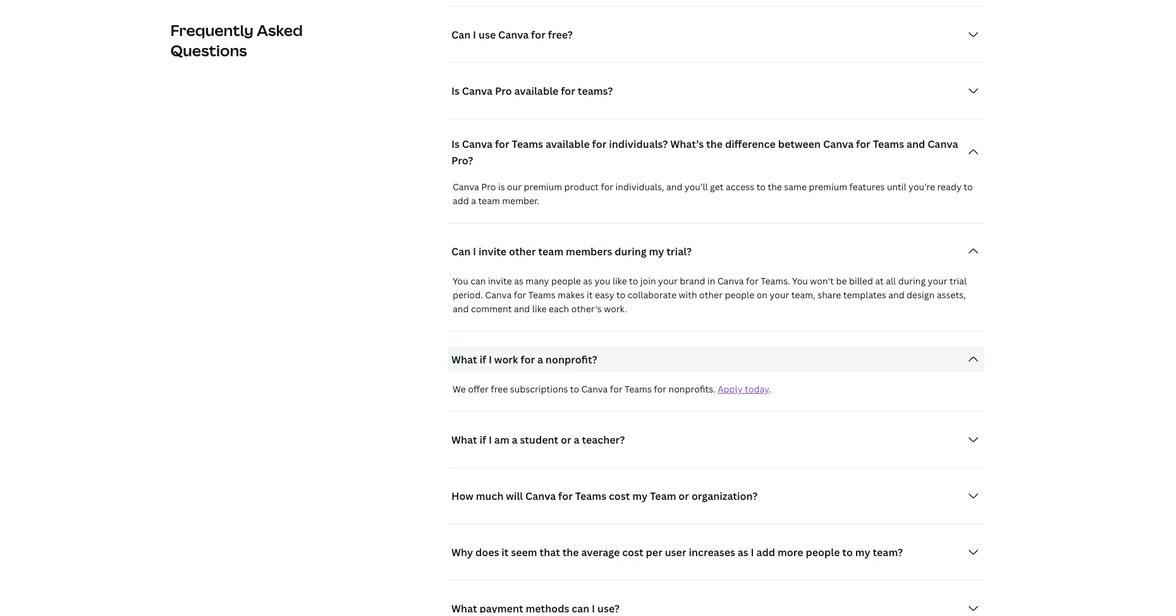 Task type: vqa. For each thing, say whether or not it's contained in the screenshot.
be
yes



Task type: locate. For each thing, give the bounding box(es) containing it.
cost left per
[[623, 546, 644, 560]]

premium right same
[[809, 181, 848, 193]]

pro down "can i use canva for free?"
[[495, 84, 512, 98]]

2 what from the top
[[452, 433, 477, 447]]

people
[[552, 276, 581, 288], [725, 289, 755, 301], [806, 546, 841, 560]]

what inside dropdown button
[[452, 353, 477, 367]]

1 vertical spatial available
[[546, 137, 590, 151]]

a right am
[[512, 433, 518, 447]]

like
[[613, 276, 627, 288], [533, 303, 547, 315]]

i inside what if i am a student or a teacher? 'dropdown button'
[[489, 433, 492, 447]]

1 vertical spatial like
[[533, 303, 547, 315]]

why does it seem that the average cost per user increases as i add more people to my team?
[[452, 546, 904, 560]]

user
[[665, 546, 687, 560]]

people up makes
[[552, 276, 581, 288]]

apply today link
[[718, 384, 769, 396]]

1 horizontal spatial it
[[587, 289, 593, 301]]

other up many
[[509, 245, 536, 258]]

1 is from the top
[[452, 84, 460, 98]]

2 can from the top
[[452, 245, 471, 258]]

1 vertical spatial other
[[700, 289, 723, 301]]

0 vertical spatial invite
[[479, 245, 507, 258]]

the left same
[[768, 181, 783, 193]]

1 horizontal spatial team
[[539, 245, 564, 258]]

ready
[[938, 181, 962, 193]]

0 horizontal spatial it
[[502, 546, 509, 560]]

invite up can
[[479, 245, 507, 258]]

2 horizontal spatial my
[[856, 546, 871, 560]]

can up can
[[452, 245, 471, 258]]

to right "ready"
[[964, 181, 973, 193]]

team inside dropdown button
[[539, 245, 564, 258]]

to up work.
[[617, 289, 626, 301]]

and inside is canva for teams available for individuals? what's the difference between canva for teams and canva pro?
[[907, 137, 926, 151]]

teams left nonprofits.
[[625, 384, 652, 396]]

2 horizontal spatial your
[[929, 276, 948, 288]]

you
[[453, 276, 469, 288], [793, 276, 809, 288]]

my inside how much will canva for teams cost my team or organization? dropdown button
[[633, 490, 648, 503]]

for left teams?
[[561, 84, 576, 98]]

1 vertical spatial invite
[[488, 276, 512, 288]]

your down teams.
[[770, 289, 790, 301]]

1 can from the top
[[452, 28, 471, 41]]

0 vertical spatial add
[[453, 195, 469, 207]]

to down nonprofit?
[[571, 384, 580, 396]]

team
[[650, 490, 677, 503]]

0 horizontal spatial or
[[561, 433, 572, 447]]

i up can
[[473, 245, 477, 258]]

individuals,
[[616, 181, 665, 193]]

people inside dropdown button
[[806, 546, 841, 560]]

at
[[876, 276, 884, 288]]

or inside 'dropdown button'
[[561, 433, 572, 447]]

1 vertical spatial if
[[480, 433, 487, 447]]

canva up the "pro?"
[[462, 137, 493, 151]]

is inside is canva for teams available for individuals? what's the difference between canva for teams and canva pro?
[[452, 137, 460, 151]]

features
[[850, 181, 885, 193]]

product
[[565, 181, 599, 193]]

available up 'product'
[[546, 137, 590, 151]]

2 horizontal spatial people
[[806, 546, 841, 560]]

0 horizontal spatial other
[[509, 245, 536, 258]]

0 vertical spatial the
[[707, 137, 723, 151]]

and
[[907, 137, 926, 151], [667, 181, 683, 193], [889, 289, 905, 301], [453, 303, 469, 315], [514, 303, 530, 315]]

what if i work for a nonprofit?
[[452, 353, 598, 367]]

invite inside dropdown button
[[479, 245, 507, 258]]

between
[[779, 137, 821, 151]]

during up join
[[615, 245, 647, 258]]

if
[[480, 353, 487, 367], [480, 433, 487, 447]]

1 if from the top
[[480, 353, 487, 367]]

1 horizontal spatial premium
[[809, 181, 848, 193]]

premium
[[524, 181, 563, 193], [809, 181, 848, 193]]

or right student
[[561, 433, 572, 447]]

can i use canva for free? button
[[448, 22, 985, 47]]

what left am
[[452, 433, 477, 447]]

available
[[515, 84, 559, 98], [546, 137, 590, 151]]

0 vertical spatial like
[[613, 276, 627, 288]]

invite right can
[[488, 276, 512, 288]]

0 horizontal spatial people
[[552, 276, 581, 288]]

team,
[[792, 289, 816, 301]]

and down period.
[[453, 303, 469, 315]]

2 vertical spatial people
[[806, 546, 841, 560]]

a left teacher? on the right bottom of page
[[574, 433, 580, 447]]

0 vertical spatial or
[[561, 433, 572, 447]]

canva pro is our premium product for individuals, and you'll get access to the same premium features until you're ready to add a team member.
[[453, 181, 973, 207]]

i left work
[[489, 353, 492, 367]]

teams down many
[[529, 289, 556, 301]]

cost
[[609, 490, 630, 503], [623, 546, 644, 560]]

like right you
[[613, 276, 627, 288]]

if inside 'dropdown button'
[[480, 433, 487, 447]]

0 vertical spatial can
[[452, 28, 471, 41]]

2 horizontal spatial the
[[768, 181, 783, 193]]

increases
[[689, 546, 736, 560]]

canva right will
[[526, 490, 556, 503]]

1 horizontal spatial other
[[700, 289, 723, 301]]

0 horizontal spatial premium
[[524, 181, 563, 193]]

how
[[452, 490, 474, 503]]

add down the "pro?"
[[453, 195, 469, 207]]

during up design
[[899, 276, 926, 288]]

invite inside you can invite as many people as you like to join your brand in canva for teams. you won't be billed at all during your trial period. canva for teams makes it easy to collaborate with other people on your team, share templates and design assets, and comment and like each other's work.
[[488, 276, 512, 288]]

you up period.
[[453, 276, 469, 288]]

and left you'll
[[667, 181, 683, 193]]

1 vertical spatial what
[[452, 433, 477, 447]]

0 horizontal spatial team
[[479, 195, 500, 207]]

2 if from the top
[[480, 433, 487, 447]]

it up other's
[[587, 289, 593, 301]]

frequently asked questions
[[171, 20, 303, 61]]

why does it seem that the average cost per user increases as i add more people to my team? button
[[448, 540, 985, 566]]

with
[[679, 289, 698, 301]]

for left nonprofits.
[[654, 384, 667, 396]]

as left you
[[583, 276, 593, 288]]

available left teams?
[[515, 84, 559, 98]]

0 horizontal spatial add
[[453, 195, 469, 207]]

1 vertical spatial pro
[[482, 181, 496, 193]]

it
[[587, 289, 593, 301], [502, 546, 509, 560]]

you up team, in the top right of the page
[[793, 276, 809, 288]]

0 vertical spatial is
[[452, 84, 460, 98]]

can i invite other team members during my trial?
[[452, 245, 692, 258]]

my left team
[[633, 490, 648, 503]]

can
[[471, 276, 486, 288]]

your up assets,
[[929, 276, 948, 288]]

or inside dropdown button
[[679, 490, 690, 503]]

teams up the our
[[512, 137, 544, 151]]

1 vertical spatial it
[[502, 546, 509, 560]]

team
[[479, 195, 500, 207], [539, 245, 564, 258]]

0 horizontal spatial as
[[514, 276, 524, 288]]

a inside what if i work for a nonprofit? dropdown button
[[538, 353, 544, 367]]

invite
[[479, 245, 507, 258], [488, 276, 512, 288]]

0 vertical spatial team
[[479, 195, 500, 207]]

can inside dropdown button
[[452, 245, 471, 258]]

as right increases
[[738, 546, 749, 560]]

1 vertical spatial cost
[[623, 546, 644, 560]]

teams up average
[[576, 490, 607, 503]]

2 horizontal spatial as
[[738, 546, 749, 560]]

is
[[452, 84, 460, 98], [452, 137, 460, 151]]

today
[[745, 384, 769, 396]]

team down is
[[479, 195, 500, 207]]

1 horizontal spatial add
[[757, 546, 776, 560]]

0 horizontal spatial during
[[615, 245, 647, 258]]

1 vertical spatial team
[[539, 245, 564, 258]]

i left more
[[751, 546, 755, 560]]

1 horizontal spatial my
[[649, 245, 665, 258]]

what up the we
[[452, 353, 477, 367]]

1 horizontal spatial the
[[707, 137, 723, 151]]

can
[[452, 28, 471, 41], [452, 245, 471, 258]]

for right will
[[559, 490, 573, 503]]

0 horizontal spatial my
[[633, 490, 648, 503]]

cost left team
[[609, 490, 630, 503]]

like left each
[[533, 303, 547, 315]]

pro left is
[[482, 181, 496, 193]]

other down in
[[700, 289, 723, 301]]

people left 'on'
[[725, 289, 755, 301]]

apply
[[718, 384, 743, 396]]

1 vertical spatial people
[[725, 289, 755, 301]]

assets,
[[937, 289, 967, 301]]

as left many
[[514, 276, 524, 288]]

0 vertical spatial other
[[509, 245, 536, 258]]

period.
[[453, 289, 483, 301]]

can left use
[[452, 28, 471, 41]]

0 vertical spatial what
[[452, 353, 477, 367]]

my left trial?
[[649, 245, 665, 258]]

my inside can i invite other team members during my trial? dropdown button
[[649, 245, 665, 258]]

1 horizontal spatial or
[[679, 490, 690, 503]]

0 vertical spatial my
[[649, 245, 665, 258]]

is for is canva pro available for teams?
[[452, 84, 460, 98]]

if left work
[[480, 353, 487, 367]]

other
[[509, 245, 536, 258], [700, 289, 723, 301]]

can inside dropdown button
[[452, 28, 471, 41]]

add left more
[[757, 546, 776, 560]]

what inside 'dropdown button'
[[452, 433, 477, 447]]

the right that
[[563, 546, 579, 560]]

to
[[757, 181, 766, 193], [964, 181, 973, 193], [630, 276, 639, 288], [617, 289, 626, 301], [571, 384, 580, 396], [843, 546, 853, 560]]

i left am
[[489, 433, 492, 447]]

2 premium from the left
[[809, 181, 848, 193]]

1 horizontal spatial you
[[793, 276, 809, 288]]

is
[[498, 181, 505, 193]]

the inside is canva for teams available for individuals? what's the difference between canva for teams and canva pro?
[[707, 137, 723, 151]]

2 vertical spatial my
[[856, 546, 871, 560]]

member.
[[503, 195, 540, 207]]

more
[[778, 546, 804, 560]]

team up many
[[539, 245, 564, 258]]

organization?
[[692, 490, 758, 503]]

i left use
[[473, 28, 477, 41]]

1 vertical spatial the
[[768, 181, 783, 193]]

and right comment
[[514, 303, 530, 315]]

if inside dropdown button
[[480, 353, 487, 367]]

a up subscriptions
[[538, 353, 544, 367]]

our
[[507, 181, 522, 193]]

1 vertical spatial or
[[679, 490, 690, 503]]

0 horizontal spatial you
[[453, 276, 469, 288]]

other inside you can invite as many people as you like to join your brand in canva for teams. you won't be billed at all during your trial period. canva for teams makes it easy to collaborate with other people on your team, share templates and design assets, and comment and like each other's work.
[[700, 289, 723, 301]]

work
[[495, 353, 519, 367]]

we offer free subscriptions to canva for teams for nonprofits. apply today .
[[453, 384, 772, 396]]

1 vertical spatial is
[[452, 137, 460, 151]]

share
[[818, 289, 842, 301]]

canva down the "pro?"
[[453, 181, 479, 193]]

2 vertical spatial the
[[563, 546, 579, 560]]

0 vertical spatial if
[[480, 353, 487, 367]]

people right more
[[806, 546, 841, 560]]

0 vertical spatial during
[[615, 245, 647, 258]]

premium up "member."
[[524, 181, 563, 193]]

as inside why does it seem that the average cost per user increases as i add more people to my team? dropdown button
[[738, 546, 749, 560]]

2 is from the top
[[452, 137, 460, 151]]

it right does
[[502, 546, 509, 560]]

1 vertical spatial during
[[899, 276, 926, 288]]

comment
[[471, 303, 512, 315]]

trial?
[[667, 245, 692, 258]]

same
[[785, 181, 807, 193]]

and up you're
[[907, 137, 926, 151]]

and inside canva pro is our premium product for individuals, and you'll get access to the same premium features until you're ready to add a team member.
[[667, 181, 683, 193]]

during inside can i invite other team members during my trial? dropdown button
[[615, 245, 647, 258]]

asked
[[257, 20, 303, 40]]

or right team
[[679, 490, 690, 503]]

for right 'product'
[[601, 181, 614, 193]]

a
[[471, 195, 476, 207], [538, 353, 544, 367], [512, 433, 518, 447], [574, 433, 580, 447]]

0 vertical spatial it
[[587, 289, 593, 301]]

for up is
[[495, 137, 510, 151]]

0 horizontal spatial like
[[533, 303, 547, 315]]

for up 'on'
[[747, 276, 759, 288]]

templates
[[844, 289, 887, 301]]

your right join
[[659, 276, 678, 288]]

1 what from the top
[[452, 353, 477, 367]]

1 vertical spatial my
[[633, 490, 648, 503]]

or
[[561, 433, 572, 447], [679, 490, 690, 503]]

1 vertical spatial add
[[757, 546, 776, 560]]

if left am
[[480, 433, 487, 447]]

pro inside canva pro is our premium product for individuals, and you'll get access to the same premium features until you're ready to add a team member.
[[482, 181, 496, 193]]

to left team?
[[843, 546, 853, 560]]

1 vertical spatial can
[[452, 245, 471, 258]]

0 horizontal spatial the
[[563, 546, 579, 560]]

average
[[582, 546, 620, 560]]

1 horizontal spatial during
[[899, 276, 926, 288]]

other inside dropdown button
[[509, 245, 536, 258]]

0 vertical spatial people
[[552, 276, 581, 288]]

0 vertical spatial pro
[[495, 84, 512, 98]]

my left team?
[[856, 546, 871, 560]]

the right what's on the right of the page
[[707, 137, 723, 151]]

teams up until
[[874, 137, 905, 151]]

a down the "pro?"
[[471, 195, 476, 207]]

i
[[473, 28, 477, 41], [473, 245, 477, 258], [489, 353, 492, 367], [489, 433, 492, 447], [751, 546, 755, 560]]

won't
[[811, 276, 835, 288]]



Task type: describe. For each thing, give the bounding box(es) containing it.
what's
[[671, 137, 704, 151]]

nonprofit?
[[546, 353, 598, 367]]

is canva pro available for teams?
[[452, 84, 613, 98]]

canva inside canva pro is our premium product for individuals, and you'll get access to the same premium features until you're ready to add a team member.
[[453, 181, 479, 193]]

1 premium from the left
[[524, 181, 563, 193]]

invite for other
[[479, 245, 507, 258]]

work.
[[604, 303, 627, 315]]

teams inside you can invite as many people as you like to join your brand in canva for teams. you won't be billed at all during your trial period. canva for teams makes it easy to collaborate with other people on your team, share templates and design assets, and comment and like each other's work.
[[529, 289, 556, 301]]

makes
[[558, 289, 585, 301]]

why
[[452, 546, 473, 560]]

you can invite as many people as you like to join your brand in canva for teams. you won't be billed at all during your trial period. canva for teams makes it easy to collaborate with other people on your team, share templates and design assets, and comment and like each other's work.
[[453, 276, 967, 315]]

add inside dropdown button
[[757, 546, 776, 560]]

team?
[[873, 546, 904, 560]]

seem
[[511, 546, 538, 560]]

canva right use
[[499, 28, 529, 41]]

am
[[495, 433, 510, 447]]

a inside canva pro is our premium product for individuals, and you'll get access to the same premium features until you're ready to add a team member.
[[471, 195, 476, 207]]

collaborate
[[628, 289, 677, 301]]

for right work
[[521, 353, 535, 367]]

get
[[711, 181, 724, 193]]

it inside dropdown button
[[502, 546, 509, 560]]

and down all
[[889, 289, 905, 301]]

is canva for teams available for individuals? what's the difference between canva for teams and canva pro?
[[452, 137, 959, 167]]

can for can i invite other team members during my trial?
[[452, 245, 471, 258]]

is canva for teams available for individuals? what's the difference between canva for teams and canva pro? button
[[448, 135, 985, 170]]

canva right in
[[718, 276, 744, 288]]

the inside why does it seem that the average cost per user increases as i add more people to my team? dropdown button
[[563, 546, 579, 560]]

other's
[[572, 303, 602, 315]]

0 vertical spatial available
[[515, 84, 559, 98]]

canva down nonprofit?
[[582, 384, 608, 396]]

use
[[479, 28, 496, 41]]

what if i am a student or a teacher? button
[[448, 428, 985, 453]]

members
[[566, 245, 613, 258]]

join
[[641, 276, 657, 288]]

i inside why does it seem that the average cost per user increases as i add more people to my team? dropdown button
[[751, 546, 755, 560]]

1 you from the left
[[453, 276, 469, 288]]

design
[[907, 289, 935, 301]]

brand
[[680, 276, 706, 288]]

1 horizontal spatial people
[[725, 289, 755, 301]]

for left free?
[[532, 28, 546, 41]]

during inside you can invite as many people as you like to join your brand in canva for teams. you won't be billed at all during your trial period. canva for teams makes it easy to collaborate with other people on your team, share templates and design assets, and comment and like each other's work.
[[899, 276, 926, 288]]

much
[[476, 490, 504, 503]]

available inside is canva for teams available for individuals? what's the difference between canva for teams and canva pro?
[[546, 137, 590, 151]]

what if i am a student or a teacher?
[[452, 433, 625, 447]]

invite for as
[[488, 276, 512, 288]]

what for what if i work for a nonprofit?
[[452, 353, 477, 367]]

for up teacher? on the right bottom of page
[[610, 384, 623, 396]]

i inside can i invite other team members during my trial? dropdown button
[[473, 245, 477, 258]]

for inside canva pro is our premium product for individuals, and you'll get access to the same premium features until you're ready to add a team member.
[[601, 181, 614, 193]]

offer
[[468, 384, 489, 396]]

1 horizontal spatial as
[[583, 276, 593, 288]]

the inside canva pro is our premium product for individuals, and you'll get access to the same premium features until you're ready to add a team member.
[[768, 181, 783, 193]]

canva down use
[[462, 84, 493, 98]]

student
[[520, 433, 559, 447]]

if for am
[[480, 433, 487, 447]]

pro inside is canva pro available for teams? dropdown button
[[495, 84, 512, 98]]

that
[[540, 546, 560, 560]]

in
[[708, 276, 716, 288]]

subscriptions
[[510, 384, 568, 396]]

it inside you can invite as many people as you like to join your brand in canva for teams. you won't be billed at all during your trial period. canva for teams makes it easy to collaborate with other people on your team, share templates and design assets, and comment and like each other's work.
[[587, 289, 593, 301]]

my inside why does it seem that the average cost per user increases as i add more people to my team? dropdown button
[[856, 546, 871, 560]]

0 vertical spatial cost
[[609, 490, 630, 503]]

canva up "ready"
[[928, 137, 959, 151]]

for left individuals?
[[593, 137, 607, 151]]

my for trial?
[[649, 245, 665, 258]]

many
[[526, 276, 550, 288]]

is for is canva for teams available for individuals? what's the difference between canva for teams and canva pro?
[[452, 137, 460, 151]]

trial
[[950, 276, 967, 288]]

until
[[888, 181, 907, 193]]

we
[[453, 384, 466, 396]]

teams.
[[761, 276, 791, 288]]

free
[[491, 384, 508, 396]]

teams?
[[578, 84, 613, 98]]

easy
[[595, 289, 615, 301]]

billed
[[850, 276, 874, 288]]

to left join
[[630, 276, 639, 288]]

you'll
[[685, 181, 708, 193]]

per
[[646, 546, 663, 560]]

questions
[[171, 40, 247, 61]]

you're
[[909, 181, 936, 193]]

0 horizontal spatial your
[[659, 276, 678, 288]]

can i invite other team members during my trial? button
[[448, 239, 985, 264]]

difference
[[726, 137, 776, 151]]

how much will canva for teams cost my team or organization? button
[[448, 484, 985, 509]]

teacher?
[[582, 433, 625, 447]]

on
[[757, 289, 768, 301]]

free?
[[548, 28, 573, 41]]

how much will canva for teams cost my team or organization?
[[452, 490, 758, 503]]

for down many
[[514, 289, 527, 301]]

access
[[726, 181, 755, 193]]

team inside canva pro is our premium product for individuals, and you'll get access to the same premium features until you're ready to add a team member.
[[479, 195, 500, 207]]

add inside canva pro is our premium product for individuals, and you'll get access to the same premium features until you're ready to add a team member.
[[453, 195, 469, 207]]

to inside dropdown button
[[843, 546, 853, 560]]

if for work
[[480, 353, 487, 367]]

1 horizontal spatial like
[[613, 276, 627, 288]]

pro?
[[452, 154, 473, 167]]

1 horizontal spatial your
[[770, 289, 790, 301]]

canva right between
[[824, 137, 854, 151]]

frequently
[[171, 20, 254, 40]]

i inside "can i use canva for free?" dropdown button
[[473, 28, 477, 41]]

my for team
[[633, 490, 648, 503]]

what if i work for a nonprofit? button
[[448, 347, 985, 373]]

i inside what if i work for a nonprofit? dropdown button
[[489, 353, 492, 367]]

each
[[549, 303, 570, 315]]

for up features
[[857, 137, 871, 151]]

2 you from the left
[[793, 276, 809, 288]]

be
[[837, 276, 847, 288]]

is canva pro available for teams? button
[[448, 78, 985, 104]]

individuals?
[[609, 137, 668, 151]]

can i use canva for free?
[[452, 28, 573, 41]]

canva up comment
[[485, 289, 512, 301]]

can for can i use canva for free?
[[452, 28, 471, 41]]

.
[[769, 384, 772, 396]]

all
[[887, 276, 897, 288]]

you
[[595, 276, 611, 288]]

what for what if i am a student or a teacher?
[[452, 433, 477, 447]]

to right access
[[757, 181, 766, 193]]

nonprofits.
[[669, 384, 716, 396]]

does
[[476, 546, 499, 560]]



